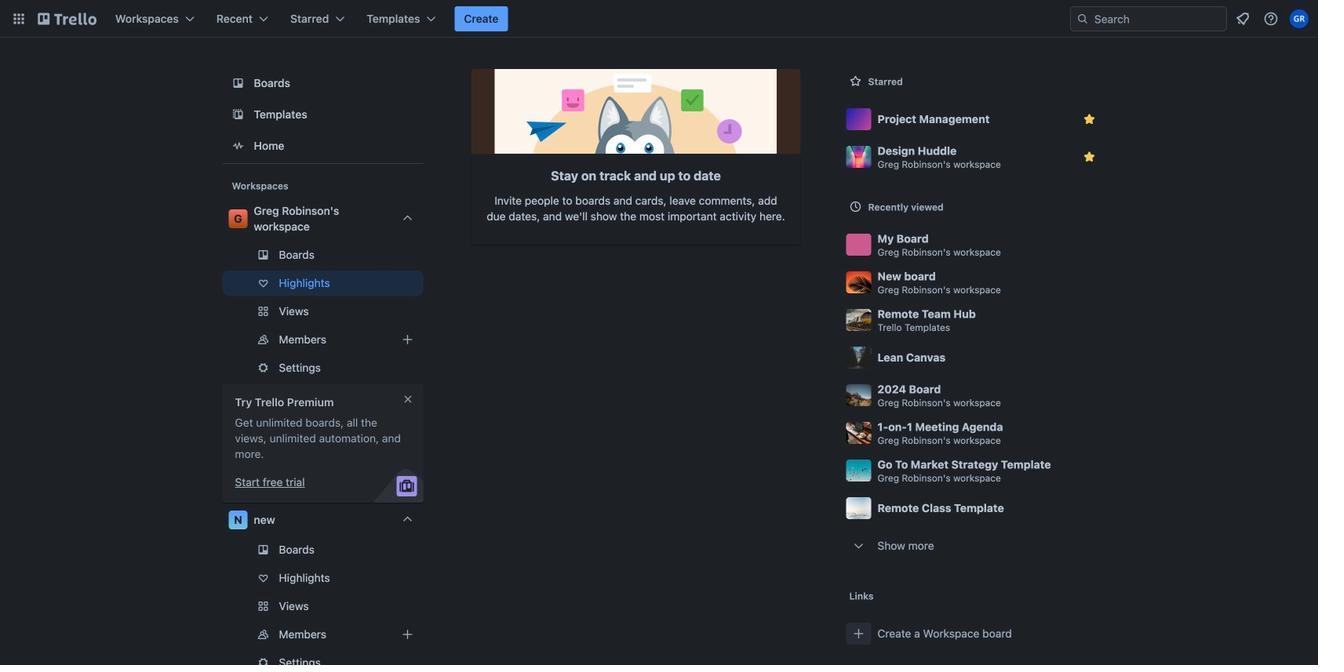 Task type: locate. For each thing, give the bounding box(es) containing it.
home image
[[229, 137, 248, 155]]

open information menu image
[[1264, 11, 1280, 27]]

template board image
[[229, 105, 248, 124]]

board image
[[229, 74, 248, 93]]

0 notifications image
[[1234, 9, 1253, 28]]

back to home image
[[38, 6, 97, 31]]

add image
[[398, 626, 417, 645]]

search image
[[1077, 13, 1090, 25]]



Task type: vqa. For each thing, say whether or not it's contained in the screenshot.
the Games
no



Task type: describe. For each thing, give the bounding box(es) containing it.
add image
[[398, 331, 417, 349]]

Search field
[[1090, 8, 1227, 30]]

primary element
[[0, 0, 1319, 38]]

greg robinson (gregrobinson96) image
[[1291, 9, 1309, 28]]

click to unstar design huddle . it will be removed from your starred list. image
[[1082, 149, 1098, 165]]

click to unstar project management. it will be removed from your starred list. image
[[1082, 111, 1098, 127]]



